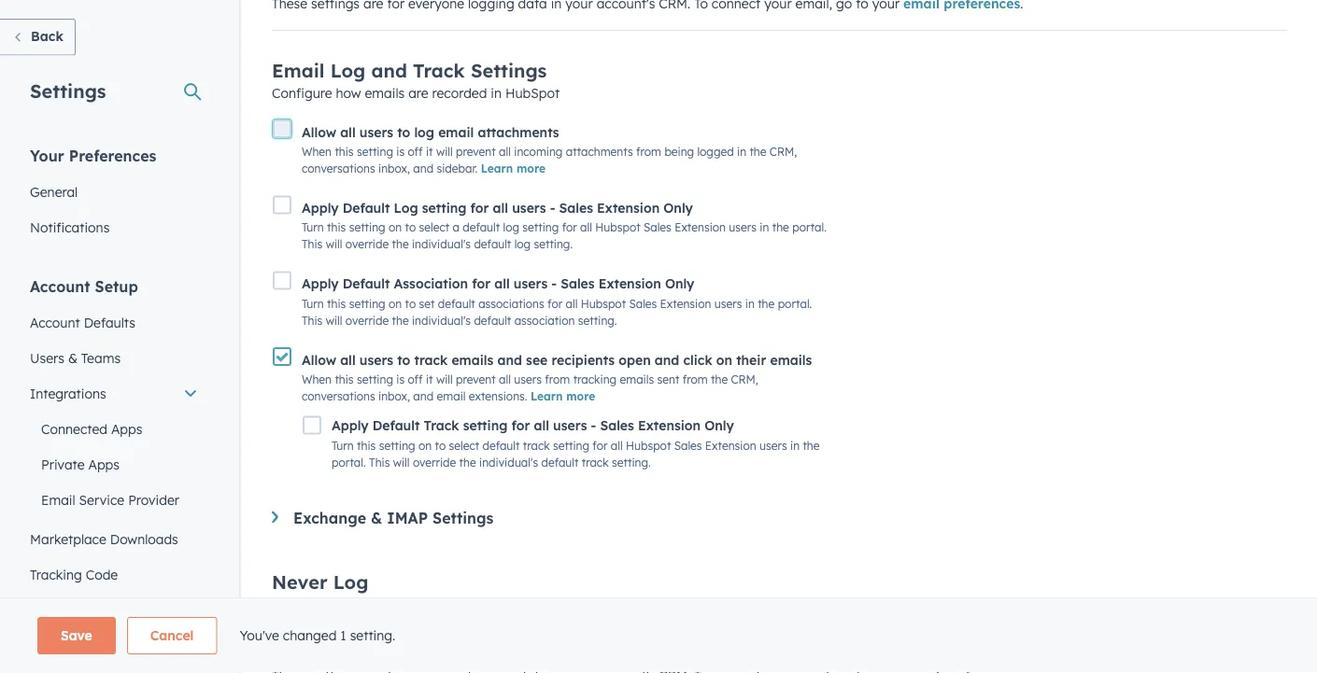 Task type: locate. For each thing, give the bounding box(es) containing it.
this inside never log emails sent to addresses you define will not automatically be saved to your crm. if some of the recipients are not defined, the email will be saved to your crm but will not be associated with the contacts included here. if you don't want the email to log at all, you should deselect logging when sending from outside of hubspot or make sure to include all the recipients in this setting. to set your never log list for only you, go to your
[[889, 642, 911, 658]]

- inside the apply default log setting for all users - sales extension only turn this setting on to select a default log setting for all hubspot sales extension users in the portal. this will override the individual's default log setting.
[[550, 200, 556, 216]]

0 vertical spatial when
[[302, 145, 332, 159]]

0 vertical spatial set
[[419, 297, 435, 311]]

select inside apply default track setting for all users - sales extension only turn this setting on to select default track setting for all hubspot sales extension users in the portal. this will override the individual's default track setting.
[[449, 439, 480, 453]]

integrations button
[[19, 376, 209, 412]]

1 vertical spatial -
[[552, 276, 557, 292]]

crm,
[[770, 145, 797, 159], [731, 373, 759, 387]]

2 prevent from the top
[[456, 373, 496, 387]]

apply
[[302, 200, 339, 216], [302, 276, 339, 292], [332, 417, 369, 434]]

from down click on the right of page
[[683, 373, 708, 387]]

back link
[[0, 19, 76, 56]]

1 vertical spatial apply
[[302, 276, 339, 292]]

on left a
[[389, 221, 402, 235]]

1 vertical spatial crm,
[[731, 373, 759, 387]]

of up don't
[[826, 597, 839, 613]]

set inside never log emails sent to addresses you define will not automatically be saved to your crm. if some of the recipients are not defined, the email will be saved to your crm but will not be associated with the contacts included here. if you don't want the email to log at all, you should deselect logging when sending from outside of hubspot or make sure to include all the recipients in this setting. to set your never log list for only you, go to your
[[981, 642, 1000, 658]]

allow for allow all users to log email attachments
[[302, 124, 337, 140]]

1 prevent from the top
[[456, 145, 496, 159]]

not down define
[[459, 619, 479, 635]]

only inside the apply default log setting for all users - sales extension only turn this setting on to select a default log setting for all hubspot sales extension users in the portal. this will override the individual's default log setting.
[[664, 200, 693, 216]]

email for service
[[41, 492, 75, 508]]

and left extensions.
[[413, 390, 434, 404]]

0 vertical spatial &
[[68, 350, 78, 366]]

- up association
[[552, 276, 557, 292]]

default
[[343, 200, 390, 216], [343, 276, 390, 292], [373, 417, 420, 434]]

0 horizontal spatial email
[[41, 492, 75, 508]]

hubspot inside email log and track settings configure how emails are recorded in hubspot
[[506, 85, 560, 101]]

sales up association
[[561, 276, 595, 292]]

account defaults link
[[19, 305, 209, 341]]

sending
[[413, 642, 461, 658]]

not
[[520, 597, 540, 613], [953, 597, 973, 613], [459, 619, 479, 635]]

1 horizontal spatial hubspot
[[564, 642, 618, 658]]

it inside when this setting is off it will prevent all incoming attachments from being logged in the crm, conversations inbox, and sidebar.
[[426, 145, 433, 159]]

from inside when this setting is off it will prevent all incoming attachments from being logged in the crm, conversations inbox, and sidebar.
[[637, 145, 662, 159]]

account up users
[[30, 315, 80, 331]]

set down the association
[[419, 297, 435, 311]]

tracking
[[574, 373, 617, 387]]

learn more link for incoming
[[481, 162, 546, 176]]

1 vertical spatial account
[[30, 315, 80, 331]]

0 vertical spatial off
[[408, 145, 423, 159]]

configure
[[272, 85, 332, 101]]

0 vertical spatial allow
[[302, 124, 337, 140]]

1 vertical spatial email
[[41, 492, 75, 508]]

default inside apply default association for all users - sales extension only turn this setting on to set default associations for all hubspot sales extension users in the portal. this will override the individual's default association setting.
[[343, 276, 390, 292]]

default down associations
[[474, 314, 512, 328]]

1 vertical spatial are
[[929, 597, 949, 613]]

- down when this setting is off it will prevent all incoming attachments from being logged in the crm, conversations inbox, and sidebar.
[[550, 200, 556, 216]]

2 vertical spatial recipients
[[811, 642, 871, 658]]

turn for apply default track setting for all users - sales extension only
[[332, 439, 354, 453]]

you down the some
[[786, 619, 809, 635]]

default
[[463, 221, 500, 235], [474, 238, 512, 252], [438, 297, 476, 311], [474, 314, 512, 328], [483, 439, 520, 453], [542, 456, 579, 470]]

2 horizontal spatial you
[[1019, 619, 1042, 635]]

only inside apply default track setting for all users - sales extension only turn this setting on to select default track setting for all hubspot sales extension users in the portal. this will override the individual's default track setting.
[[705, 417, 734, 434]]

0 vertical spatial select
[[419, 221, 450, 235]]

portal.
[[793, 221, 827, 235], [778, 297, 813, 311], [332, 456, 366, 470]]

0 vertical spatial turn
[[302, 221, 324, 235]]

and inside when this setting is off it will prevent all users from tracking emails sent from the crm, conversations inbox, and email extensions.
[[413, 390, 434, 404]]

0 vertical spatial only
[[664, 200, 693, 216]]

2 horizontal spatial track
[[582, 456, 609, 470]]

users inside when this setting is off it will prevent all users from tracking emails sent from the crm, conversations inbox, and email extensions.
[[514, 373, 542, 387]]

it inside when this setting is off it will prevent all users from tracking emails sent from the crm, conversations inbox, and email extensions.
[[426, 373, 433, 387]]

connected
[[41, 421, 108, 437]]

crm, down the their
[[731, 373, 759, 387]]

when inside when this setting is off it will prevent all users from tracking emails sent from the crm, conversations inbox, and email extensions.
[[302, 373, 332, 387]]

learn right sidebar. at the left top
[[481, 162, 513, 176]]

saved
[[651, 597, 688, 613], [291, 619, 328, 635]]

2 vertical spatial default
[[373, 417, 420, 434]]

2 when from the top
[[302, 373, 332, 387]]

select inside the apply default log setting for all users - sales extension only turn this setting on to select a default log setting for all hubspot sales extension users in the portal. this will override the individual's default log setting.
[[419, 221, 450, 235]]

inbox, for sidebar.
[[379, 162, 410, 176]]

emails down open
[[620, 373, 654, 387]]

private
[[41, 457, 85, 473]]

email inside email log and track settings configure how emails are recorded in hubspot
[[272, 59, 325, 82]]

1 horizontal spatial set
[[981, 642, 1000, 658]]

should
[[1045, 619, 1086, 635]]

1 inbox, from the top
[[379, 162, 410, 176]]

apps up service
[[88, 457, 120, 473]]

on right click on the right of page
[[717, 352, 733, 368]]

included
[[683, 619, 735, 635]]

1 vertical spatial attachments
[[566, 145, 633, 159]]

are inside never log emails sent to addresses you define will not automatically be saved to your crm. if some of the recipients are not defined, the email will be saved to your crm but will not be associated with the contacts included here. if you don't want the email to log at all, you should deselect logging when sending from outside of hubspot or make sure to include all the recipients in this setting. to set your never log list for only you, go to your
[[929, 597, 949, 613]]

not left defined,
[[953, 597, 973, 613]]

of down associated
[[548, 642, 560, 658]]

learn more link down incoming
[[481, 162, 546, 176]]

go
[[352, 664, 368, 674]]

more for from
[[567, 390, 596, 404]]

never log emails sent to addresses you define will not automatically be saved to your crm. if some of the recipients are not defined, the email will be saved to your crm but will not be associated with the contacts included here. if you don't want the email to log at all, you should deselect logging when sending from outside of hubspot or make sure to include all the recipients in this setting. to set your never log list for only you, go to your
[[272, 571, 1112, 674]]

0 vertical spatial saved
[[651, 597, 688, 613]]

off for email
[[408, 373, 423, 387]]

override inside apply default track setting for all users - sales extension only turn this setting on to select default track setting for all hubspot sales extension users in the portal. this will override the individual's default track setting.
[[413, 456, 456, 470]]

emails
[[365, 85, 405, 101], [452, 352, 494, 368], [771, 352, 813, 368], [620, 373, 654, 387]]

2 vertical spatial hubspot
[[626, 439, 671, 453]]

1 is from the top
[[397, 145, 405, 159]]

is inside when this setting is off it will prevent all incoming attachments from being logged in the crm, conversations inbox, and sidebar.
[[397, 145, 405, 159]]

back
[[31, 28, 63, 44]]

learn more for incoming
[[481, 162, 546, 176]]

and inside email log and track settings configure how emails are recorded in hubspot
[[372, 59, 407, 82]]

0 vertical spatial hubspot
[[506, 85, 560, 101]]

set right to
[[981, 642, 1000, 658]]

1 horizontal spatial attachments
[[566, 145, 633, 159]]

log right a
[[503, 221, 520, 235]]

be up contacts
[[632, 597, 648, 613]]

track down the association
[[415, 352, 448, 368]]

crm, inside when this setting is off it will prevent all users from tracking emails sent from the crm, conversations inbox, and email extensions.
[[731, 373, 759, 387]]

& left imap
[[371, 509, 383, 528]]

apps down integrations button in the left of the page
[[111, 421, 143, 437]]

attachments inside when this setting is off it will prevent all incoming attachments from being logged in the crm, conversations inbox, and sidebar.
[[566, 145, 633, 159]]

only down click on the right of page
[[705, 417, 734, 434]]

in inside apply default association for all users - sales extension only turn this setting on to set default associations for all hubspot sales extension users in the portal. this will override the individual's default association setting.
[[746, 297, 755, 311]]

individual's down the association
[[412, 314, 471, 328]]

apps for private apps
[[88, 457, 120, 473]]

is for email
[[397, 373, 405, 387]]

&
[[68, 350, 78, 366], [371, 509, 383, 528]]

0 vertical spatial of
[[826, 597, 839, 613]]

1 vertical spatial hubspot
[[581, 297, 626, 311]]

users
[[30, 350, 64, 366]]

are left defined,
[[929, 597, 949, 613]]

apply inside the apply default log setting for all users - sales extension only turn this setting on to select a default log setting for all hubspot sales extension users in the portal. this will override the individual's default log setting.
[[302, 200, 339, 216]]

extension up open
[[599, 276, 662, 292]]

email inside account setup 'element'
[[41, 492, 75, 508]]

1 vertical spatial portal.
[[778, 297, 813, 311]]

track
[[413, 59, 465, 82], [424, 417, 459, 434]]

you up 'but'
[[428, 597, 451, 613]]

setting. inside apply default association for all users - sales extension only turn this setting on to set default associations for all hubspot sales extension users in the portal. this will override the individual's default association setting.
[[578, 314, 617, 328]]

2 is from the top
[[397, 373, 405, 387]]

setting.
[[534, 238, 573, 252], [578, 314, 617, 328], [612, 456, 651, 470], [350, 628, 396, 644], [915, 642, 960, 658]]

2 vertical spatial -
[[591, 417, 597, 434]]

this inside apply default track setting for all users - sales extension only turn this setting on to select default track setting for all hubspot sales extension users in the portal. this will override the individual's default track setting.
[[369, 456, 390, 470]]

off
[[408, 145, 423, 159], [408, 373, 423, 387]]

define
[[455, 597, 493, 613]]

log inside never log emails sent to addresses you define will not automatically be saved to your crm. if some of the recipients are not defined, the email will be saved to your crm but will not be associated with the contacts included here. if you don't want the email to log at all, you should deselect logging when sending from outside of hubspot or make sure to include all the recipients in this setting. to set your never log list for only you, go to your
[[333, 571, 369, 594]]

sales down click on the right of page
[[675, 439, 702, 453]]

sent up you've changed 1 setting.
[[316, 597, 342, 613]]

account
[[30, 277, 90, 296], [30, 315, 80, 331]]

default inside the apply default log setting for all users - sales extension only turn this setting on to select a default log setting for all hubspot sales extension users in the portal. this will override the individual's default log setting.
[[343, 200, 390, 216]]

if right here.
[[772, 619, 783, 635]]

1 vertical spatial default
[[343, 276, 390, 292]]

is
[[397, 145, 405, 159], [397, 373, 405, 387]]

-
[[550, 200, 556, 216], [552, 276, 557, 292], [591, 417, 597, 434]]

track down when this setting is off it will prevent all users from tracking emails sent from the crm, conversations inbox, and email extensions.
[[523, 439, 550, 453]]

1 vertical spatial off
[[408, 373, 423, 387]]

account for account defaults
[[30, 315, 80, 331]]

0 vertical spatial -
[[550, 200, 556, 216]]

not up associated
[[520, 597, 540, 613]]

select
[[419, 221, 450, 235], [449, 439, 480, 453]]

1 vertical spatial track
[[424, 417, 459, 434]]

0 horizontal spatial learn
[[481, 162, 513, 176]]

2 account from the top
[[30, 315, 80, 331]]

apps for connected apps
[[111, 421, 143, 437]]

some
[[789, 597, 822, 613]]

1 vertical spatial only
[[665, 276, 695, 292]]

0 horizontal spatial set
[[419, 297, 435, 311]]

1 vertical spatial learn
[[531, 390, 563, 404]]

0 horizontal spatial saved
[[291, 619, 328, 635]]

setting. right association
[[578, 314, 617, 328]]

0 horizontal spatial crm,
[[731, 373, 759, 387]]

only up click on the right of page
[[665, 276, 695, 292]]

this
[[335, 145, 354, 159], [327, 221, 346, 235], [327, 297, 346, 311], [335, 373, 354, 387], [357, 439, 376, 453], [889, 642, 911, 658]]

or
[[622, 642, 635, 658]]

individual's
[[412, 238, 471, 252], [412, 314, 471, 328], [480, 456, 539, 470]]

emails right the their
[[771, 352, 813, 368]]

attachments up incoming
[[478, 124, 560, 140]]

setting
[[357, 145, 393, 159], [422, 200, 467, 216], [349, 221, 386, 235], [523, 221, 559, 235], [349, 297, 386, 311], [357, 373, 393, 387], [463, 417, 508, 434], [379, 439, 416, 453], [553, 439, 590, 453]]

to inside the apply default log setting for all users - sales extension only turn this setting on to select a default log setting for all hubspot sales extension users in the portal. this will override the individual's default log setting.
[[405, 221, 416, 235]]

0 vertical spatial hubspot
[[596, 221, 641, 235]]

turn
[[302, 221, 324, 235], [302, 297, 324, 311], [332, 439, 354, 453]]

2 inbox, from the top
[[379, 390, 410, 404]]

inbox, inside when this setting is off it will prevent all users from tracking emails sent from the crm, conversations inbox, and email extensions.
[[379, 390, 410, 404]]

0 horizontal spatial of
[[548, 642, 560, 658]]

recipients up want
[[866, 597, 926, 613]]

sent right tracking
[[658, 373, 680, 387]]

2 vertical spatial this
[[369, 456, 390, 470]]

prevent
[[456, 145, 496, 159], [456, 373, 496, 387]]

more down incoming
[[517, 162, 546, 176]]

0 vertical spatial crm,
[[770, 145, 797, 159]]

and up allow all users to log email attachments
[[372, 59, 407, 82]]

1 horizontal spatial saved
[[651, 597, 688, 613]]

0 vertical spatial is
[[397, 145, 405, 159]]

be
[[632, 597, 648, 613], [272, 619, 287, 635], [483, 619, 498, 635]]

learn for users
[[531, 390, 563, 404]]

automatically
[[544, 597, 629, 613]]

1 when from the top
[[302, 145, 332, 159]]

to
[[397, 124, 411, 140], [405, 221, 416, 235], [405, 297, 416, 311], [397, 352, 411, 368], [435, 439, 446, 453], [346, 597, 359, 613], [692, 597, 704, 613], [331, 619, 344, 635], [943, 619, 955, 635], [706, 642, 718, 658], [372, 664, 384, 674]]

emails right how on the top left
[[365, 85, 405, 101]]

1 horizontal spatial be
[[483, 619, 498, 635]]

0 vertical spatial learn
[[481, 162, 513, 176]]

in inside apply default track setting for all users - sales extension only turn this setting on to select default track setting for all hubspot sales extension users in the portal. this will override the individual's default track setting.
[[791, 439, 800, 453]]

prevent up extensions.
[[456, 373, 496, 387]]

0 vertical spatial email
[[272, 59, 325, 82]]

conversations inside when this setting is off it will prevent all users from tracking emails sent from the crm, conversations inbox, and email extensions.
[[302, 390, 375, 404]]

sales up open
[[629, 297, 657, 311]]

prevent up sidebar. at the left top
[[456, 145, 496, 159]]

learn more
[[481, 162, 546, 176], [531, 390, 596, 404]]

is inside when this setting is off it will prevent all users from tracking emails sent from the crm, conversations inbox, and email extensions.
[[397, 373, 405, 387]]

individual's down extensions.
[[480, 456, 539, 470]]

1 vertical spatial hubspot
[[564, 642, 618, 658]]

1 vertical spatial turn
[[302, 297, 324, 311]]

1 vertical spatial learn more
[[531, 390, 596, 404]]

1 vertical spatial track
[[523, 439, 550, 453]]

open
[[619, 352, 651, 368]]

changed
[[283, 628, 337, 644]]

& for users
[[68, 350, 78, 366]]

2 vertical spatial only
[[705, 417, 734, 434]]

tracking code
[[30, 567, 118, 583]]

learn more down tracking
[[531, 390, 596, 404]]

& inside account setup 'element'
[[68, 350, 78, 366]]

and left sidebar. at the left top
[[413, 162, 434, 176]]

2 vertical spatial track
[[582, 456, 609, 470]]

1 horizontal spatial email
[[272, 59, 325, 82]]

1 allow from the top
[[302, 124, 337, 140]]

if
[[774, 597, 785, 613], [772, 619, 783, 635]]

prevent inside when this setting is off it will prevent all incoming attachments from being logged in the crm, conversations inbox, and sidebar.
[[456, 145, 496, 159]]

individual's down a
[[412, 238, 471, 252]]

default inside apply default track setting for all users - sales extension only turn this setting on to select default track setting for all hubspot sales extension users in the portal. this will override the individual's default track setting.
[[373, 417, 420, 434]]

turn inside the apply default log setting for all users - sales extension only turn this setting on to select a default log setting for all hubspot sales extension users in the portal. this will override the individual's default log setting.
[[302, 221, 324, 235]]

emails inside email log and track settings configure how emails are recorded in hubspot
[[365, 85, 405, 101]]

1 vertical spatial conversations
[[302, 390, 375, 404]]

1 vertical spatial log
[[394, 200, 418, 216]]

0 vertical spatial recipients
[[552, 352, 615, 368]]

1 vertical spatial &
[[371, 509, 383, 528]]

0 vertical spatial learn more link
[[481, 162, 546, 176]]

email right want
[[905, 619, 939, 635]]

never
[[272, 571, 328, 594]]

in inside email log and track settings configure how emails are recorded in hubspot
[[491, 85, 502, 101]]

2 conversations from the top
[[302, 390, 375, 404]]

will inside when this setting is off it will prevent all users from tracking emails sent from the crm, conversations inbox, and email extensions.
[[436, 373, 453, 387]]

0 vertical spatial attachments
[[478, 124, 560, 140]]

prevent inside when this setting is off it will prevent all users from tracking emails sent from the crm, conversations inbox, and email extensions.
[[456, 373, 496, 387]]

1 horizontal spatial track
[[523, 439, 550, 453]]

0 vertical spatial account
[[30, 277, 90, 296]]

association
[[515, 314, 575, 328]]

all inside when this setting is off it will prevent all incoming attachments from being logged in the crm, conversations inbox, and sidebar.
[[499, 145, 511, 159]]

0 horizontal spatial sent
[[316, 597, 342, 613]]

2 vertical spatial individual's
[[480, 456, 539, 470]]

1 it from the top
[[426, 145, 433, 159]]

2 allow from the top
[[302, 352, 337, 368]]

0 vertical spatial apps
[[111, 421, 143, 437]]

apply inside apply default track setting for all users - sales extension only turn this setting on to select default track setting for all hubspot sales extension users in the portal. this will override the individual's default track setting.
[[332, 417, 369, 434]]

is for sidebar.
[[397, 145, 405, 159]]

0 vertical spatial log
[[331, 59, 366, 82]]

service
[[79, 492, 125, 508]]

- down tracking
[[591, 417, 597, 434]]

1 vertical spatial is
[[397, 373, 405, 387]]

setup
[[95, 277, 138, 296]]

track inside apply default track setting for all users - sales extension only turn this setting on to select default track setting for all hubspot sales extension users in the portal. this will override the individual's default track setting.
[[424, 417, 459, 434]]

2 off from the top
[[408, 373, 423, 387]]

0 vertical spatial are
[[409, 85, 429, 101]]

0 vertical spatial more
[[517, 162, 546, 176]]

apply inside apply default association for all users - sales extension only turn this setting on to set default associations for all hubspot sales extension users in the portal. this will override the individual's default association setting.
[[302, 276, 339, 292]]

set
[[419, 297, 435, 311], [981, 642, 1000, 658]]

email up sidebar. at the left top
[[439, 124, 474, 140]]

apps inside connected apps link
[[111, 421, 143, 437]]

from left the outside
[[465, 642, 494, 658]]

2 vertical spatial apply
[[332, 417, 369, 434]]

1 horizontal spatial sent
[[658, 373, 680, 387]]

1 vertical spatial more
[[567, 390, 596, 404]]

hubspot inside the apply default log setting for all users - sales extension only turn this setting on to select a default log setting for all hubspot sales extension users in the portal. this will override the individual's default log setting.
[[596, 221, 641, 235]]

to
[[964, 642, 978, 658]]

email
[[272, 59, 325, 82], [41, 492, 75, 508]]

0 horizontal spatial hubspot
[[506, 85, 560, 101]]

never
[[1035, 642, 1068, 658]]

inbox, for email
[[379, 390, 410, 404]]

only
[[664, 200, 693, 216], [665, 276, 695, 292], [705, 417, 734, 434]]

log down allow all users to log email attachments
[[394, 200, 418, 216]]

the inside when this setting is off it will prevent all incoming attachments from being logged in the crm, conversations inbox, and sidebar.
[[750, 145, 767, 159]]

2 it from the top
[[426, 373, 433, 387]]

email left extensions.
[[437, 390, 466, 404]]

settings up recorded
[[471, 59, 547, 82]]

be down define
[[483, 619, 498, 635]]

from left being
[[637, 145, 662, 159]]

setting inside apply default association for all users - sales extension only turn this setting on to set default associations for all hubspot sales extension users in the portal. this will override the individual's default association setting.
[[349, 297, 386, 311]]

1 vertical spatial prevent
[[456, 373, 496, 387]]

2 vertical spatial portal.
[[332, 456, 366, 470]]

saved up contacts
[[651, 597, 688, 613]]

in inside never log emails sent to addresses you define will not automatically be saved to your crm. if some of the recipients are not defined, the email will be saved to your crm but will not be associated with the contacts included here. if you don't want the email to log at all, you should deselect logging when sending from outside of hubspot or make sure to include all the recipients in this setting. to set your never log list for only you, go to your
[[874, 642, 885, 658]]

conversations for when this setting is off it will prevent all incoming attachments from being logged in the crm, conversations inbox, and sidebar.
[[302, 162, 375, 176]]

1 off from the top
[[408, 145, 423, 159]]

0 horizontal spatial more
[[517, 162, 546, 176]]

email up configure
[[272, 59, 325, 82]]

log for never
[[333, 571, 369, 594]]

hubspot inside never log emails sent to addresses you define will not automatically be saved to your crm. if some of the recipients are not defined, the email will be saved to your crm but will not be associated with the contacts included here. if you don't want the email to log at all, you should deselect logging when sending from outside of hubspot or make sure to include all the recipients in this setting. to set your never log list for only you, go to your
[[564, 642, 618, 658]]

conversations
[[302, 162, 375, 176], [302, 390, 375, 404]]

0 horizontal spatial are
[[409, 85, 429, 101]]

0 horizontal spatial track
[[415, 352, 448, 368]]

settings right imap
[[433, 509, 494, 528]]

& for exchange
[[371, 509, 383, 528]]

attachments right incoming
[[566, 145, 633, 159]]

2 vertical spatial turn
[[332, 439, 354, 453]]

crm, inside when this setting is off it will prevent all incoming attachments from being logged in the crm, conversations inbox, and sidebar.
[[770, 145, 797, 159]]

notifications link
[[19, 210, 209, 245]]

inbox, inside when this setting is off it will prevent all incoming attachments from being logged in the crm, conversations inbox, and sidebar.
[[379, 162, 410, 176]]

1 account from the top
[[30, 277, 90, 296]]

off for sidebar.
[[408, 145, 423, 159]]

& right users
[[68, 350, 78, 366]]

when for when this setting is off it will prevent all users from tracking emails sent from the crm, conversations inbox, and email extensions.
[[302, 373, 332, 387]]

1 vertical spatial when
[[302, 373, 332, 387]]

email down private
[[41, 492, 75, 508]]

default for log
[[343, 200, 390, 216]]

log inside email log and track settings configure how emails are recorded in hubspot
[[331, 59, 366, 82]]

turn inside apply default association for all users - sales extension only turn this setting on to set default associations for all hubspot sales extension users in the portal. this will override the individual's default association setting.
[[302, 297, 324, 311]]

setting inside when this setting is off it will prevent all incoming attachments from being logged in the crm, conversations inbox, and sidebar.
[[357, 145, 393, 159]]

on up imap
[[419, 439, 432, 453]]

hubspot down with
[[564, 642, 618, 658]]

learn more link down tracking
[[531, 390, 596, 404]]

1 horizontal spatial learn
[[531, 390, 563, 404]]

log left the at
[[959, 619, 978, 635]]

all
[[340, 124, 356, 140], [499, 145, 511, 159], [493, 200, 509, 216], [581, 221, 593, 235], [495, 276, 510, 292], [566, 297, 578, 311], [340, 352, 356, 368], [499, 373, 511, 387], [534, 417, 550, 434], [611, 439, 623, 453], [770, 642, 784, 658]]

users & teams link
[[19, 341, 209, 376]]

1 vertical spatial set
[[981, 642, 1000, 658]]

recipients down don't
[[811, 642, 871, 658]]

1 conversations from the top
[[302, 162, 375, 176]]

track inside email log and track settings configure how emails are recorded in hubspot
[[413, 59, 465, 82]]

1 vertical spatial apps
[[88, 457, 120, 473]]

learn for incoming
[[481, 162, 513, 176]]

be down the emails at bottom left
[[272, 619, 287, 635]]

crm, right logged
[[770, 145, 797, 159]]

all inside when this setting is off it will prevent all users from tracking emails sent from the crm, conversations inbox, and email extensions.
[[499, 373, 511, 387]]

settings inside email log and track settings configure how emails are recorded in hubspot
[[471, 59, 547, 82]]

crm.
[[739, 597, 771, 613]]

sent
[[658, 373, 680, 387], [316, 597, 342, 613]]

0 vertical spatial sent
[[658, 373, 680, 387]]

override inside apply default association for all users - sales extension only turn this setting on to set default associations for all hubspot sales extension users in the portal. this will override the individual's default association setting.
[[346, 314, 389, 328]]

marketplace downloads link
[[19, 522, 209, 558]]

apps inside private apps link
[[88, 457, 120, 473]]

individual's inside apply default track setting for all users - sales extension only turn this setting on to select default track setting for all hubspot sales extension users in the portal. this will override the individual's default track setting.
[[480, 456, 539, 470]]

0 vertical spatial individual's
[[412, 238, 471, 252]]

extension down logged
[[675, 221, 726, 235]]

log up addresses
[[333, 571, 369, 594]]

1
[[341, 628, 347, 644]]

2 horizontal spatial not
[[953, 597, 973, 613]]

include
[[722, 642, 766, 658]]

setting. inside the apply default log setting for all users - sales extension only turn this setting on to select a default log setting for all hubspot sales extension users in the portal. this will override the individual's default log setting.
[[534, 238, 573, 252]]

connected apps
[[41, 421, 143, 437]]

1 vertical spatial allow
[[302, 352, 337, 368]]

conversations inside when this setting is off it will prevent all incoming attachments from being logged in the crm, conversations inbox, and sidebar.
[[302, 162, 375, 176]]

save button
[[37, 618, 116, 655]]

setting. left to
[[915, 642, 960, 658]]

for left only
[[272, 664, 290, 674]]

emails inside when this setting is off it will prevent all users from tracking emails sent from the crm, conversations inbox, and email extensions.
[[620, 373, 654, 387]]

account up the account defaults
[[30, 277, 90, 296]]

track down tracking
[[582, 456, 609, 470]]

your preferences element
[[19, 145, 209, 245]]

1 vertical spatial select
[[449, 439, 480, 453]]

0 vertical spatial this
[[302, 238, 323, 252]]

0 vertical spatial inbox,
[[379, 162, 410, 176]]

prevent for email
[[456, 373, 496, 387]]

recipients up tracking
[[552, 352, 615, 368]]



Task type: vqa. For each thing, say whether or not it's contained in the screenshot.
the "Help" 'popup button'
no



Task type: describe. For each thing, give the bounding box(es) containing it.
hubspot inside apply default track setting for all users - sales extension only turn this setting on to select default track setting for all hubspot sales extension users in the portal. this will override the individual's default track setting.
[[626, 439, 671, 453]]

portal. inside apply default association for all users - sales extension only turn this setting on to set default associations for all hubspot sales extension users in the portal. this will override the individual's default association setting.
[[778, 297, 813, 311]]

this inside the apply default log setting for all users - sales extension only turn this setting on to select a default log setting for all hubspot sales extension users in the portal. this will override the individual's default log setting.
[[327, 221, 346, 235]]

individual's inside apply default association for all users - sales extension only turn this setting on to set default associations for all hubspot sales extension users in the portal. this will override the individual's default association setting.
[[412, 314, 471, 328]]

with
[[573, 619, 598, 635]]

for up associations
[[472, 276, 491, 292]]

individual's inside the apply default log setting for all users - sales extension only turn this setting on to select a default log setting for all hubspot sales extension users in the portal. this will override the individual's default log setting.
[[412, 238, 471, 252]]

email up should
[[1054, 597, 1088, 613]]

from down allow all users to track emails and see recipients open and click on their emails
[[545, 373, 570, 387]]

1 vertical spatial if
[[772, 619, 783, 635]]

when this setting is off it will prevent all incoming attachments from being logged in the crm, conversations inbox, and sidebar.
[[302, 145, 797, 176]]

log left list at the right bottom
[[1072, 642, 1091, 658]]

sent inside never log emails sent to addresses you define will not automatically be saved to your crm. if some of the recipients are not defined, the email will be saved to your crm but will not be associated with the contacts included here. if you don't want the email to log at all, you should deselect logging when sending from outside of hubspot or make sure to include all the recipients in this setting. to set your never log list for only you, go to your
[[316, 597, 342, 613]]

override inside the apply default log setting for all users - sales extension only turn this setting on to select a default log setting for all hubspot sales extension users in the portal. this will override the individual's default log setting.
[[346, 238, 389, 252]]

how
[[336, 85, 361, 101]]

on inside apply default track setting for all users - sales extension only turn this setting on to select default track setting for all hubspot sales extension users in the portal. this will override the individual's default track setting.
[[419, 439, 432, 453]]

learn more link for users
[[531, 390, 596, 404]]

associations
[[479, 297, 545, 311]]

on inside apply default association for all users - sales extension only turn this setting on to set default associations for all hubspot sales extension users in the portal. this will override the individual's default association setting.
[[389, 297, 402, 311]]

allow all users to log email attachments
[[302, 124, 560, 140]]

exchange
[[294, 509, 367, 528]]

default down the association
[[438, 297, 476, 311]]

select for track
[[449, 439, 480, 453]]

settings down back
[[30, 79, 106, 102]]

account for account setup
[[30, 277, 90, 296]]

for down tracking
[[593, 439, 608, 453]]

email service provider link
[[19, 483, 209, 518]]

apply for apply default association for all users - sales extension only
[[302, 276, 339, 292]]

only inside apply default association for all users - sales extension only turn this setting on to set default associations for all hubspot sales extension users in the portal. this will override the individual's default association setting.
[[665, 276, 695, 292]]

exchange & imap settings button
[[272, 509, 1288, 528]]

sales down when this setting is off it will prevent all incoming attachments from being logged in the crm, conversations inbox, and sidebar.
[[559, 200, 593, 216]]

email service provider
[[41, 492, 179, 508]]

this inside apply default track setting for all users - sales extension only turn this setting on to select default track setting for all hubspot sales extension users in the portal. this will override the individual's default track setting.
[[357, 439, 376, 453]]

this inside apply default association for all users - sales extension only turn this setting on to set default associations for all hubspot sales extension users in the portal. this will override the individual's default association setting.
[[302, 314, 323, 328]]

setting. inside apply default track setting for all users - sales extension only turn this setting on to select default track setting for all hubspot sales extension users in the portal. this will override the individual's default track setting.
[[612, 456, 651, 470]]

crm, for when this setting is off it will prevent all incoming attachments from being logged in the crm, conversations inbox, and sidebar.
[[770, 145, 797, 159]]

your right 1
[[348, 619, 375, 635]]

for down extensions.
[[512, 417, 530, 434]]

private apps
[[41, 457, 120, 473]]

default for association
[[343, 276, 390, 292]]

connected apps link
[[19, 412, 209, 447]]

you've
[[240, 628, 279, 644]]

1 vertical spatial recipients
[[866, 597, 926, 613]]

your down all,
[[1003, 642, 1031, 658]]

private apps link
[[19, 447, 209, 483]]

- inside apply default association for all users - sales extension only turn this setting on to set default associations for all hubspot sales extension users in the portal. this will override the individual's default association setting.
[[552, 276, 557, 292]]

allow all users to track emails and see recipients open and click on their emails
[[302, 352, 813, 368]]

click
[[684, 352, 713, 368]]

at
[[982, 619, 995, 635]]

log for email
[[331, 59, 366, 82]]

tracking code link
[[19, 558, 209, 593]]

allow for allow all users to track emails and see recipients open and click on their emails
[[302, 352, 337, 368]]

and left click on the right of page
[[655, 352, 680, 368]]

when this setting is off it will prevent all users from tracking emails sent from the crm, conversations inbox, and email extensions.
[[302, 373, 759, 404]]

caret image
[[272, 512, 279, 524]]

make
[[638, 642, 673, 658]]

default down when this setting is off it will prevent all users from tracking emails sent from the crm, conversations inbox, and email extensions.
[[542, 456, 579, 470]]

set inside apply default association for all users - sales extension only turn this setting on to set default associations for all hubspot sales extension users in the portal. this will override the individual's default association setting.
[[419, 297, 435, 311]]

for down sidebar. at the left top
[[471, 200, 489, 216]]

and left see
[[498, 352, 522, 368]]

- for log
[[550, 200, 556, 216]]

when
[[377, 642, 409, 658]]

general
[[30, 184, 78, 200]]

apply default association for all users - sales extension only turn this setting on to set default associations for all hubspot sales extension users in the portal. this will override the individual's default association setting.
[[302, 276, 813, 328]]

default down extensions.
[[483, 439, 520, 453]]

select for log
[[419, 221, 450, 235]]

2 horizontal spatial be
[[632, 597, 648, 613]]

setting inside when this setting is off it will prevent all users from tracking emails sent from the crm, conversations inbox, and email extensions.
[[357, 373, 393, 387]]

prevent for sidebar.
[[456, 145, 496, 159]]

your preferences
[[30, 146, 156, 165]]

your
[[30, 146, 64, 165]]

when for when this setting is off it will prevent all incoming attachments from being logged in the crm, conversations inbox, and sidebar.
[[302, 145, 332, 159]]

turn for apply default log setting for all users - sales extension only
[[302, 221, 324, 235]]

cancel
[[150, 628, 194, 644]]

logged
[[698, 145, 734, 159]]

your up included at the bottom of page
[[708, 597, 735, 613]]

tracking
[[30, 567, 82, 583]]

more for attachments
[[517, 162, 546, 176]]

email inside when this setting is off it will prevent all users from tracking emails sent from the crm, conversations inbox, and email extensions.
[[437, 390, 466, 404]]

default up associations
[[474, 238, 512, 252]]

defaults
[[84, 315, 135, 331]]

for up association
[[548, 297, 563, 311]]

setting. right 1
[[350, 628, 396, 644]]

extensions.
[[469, 390, 528, 404]]

defined,
[[977, 597, 1027, 613]]

for down when this setting is off it will prevent all incoming attachments from being logged in the crm, conversations inbox, and sidebar.
[[562, 221, 577, 235]]

to inside apply default association for all users - sales extension only turn this setting on to set default associations for all hubspot sales extension users in the portal. this will override the individual's default association setting.
[[405, 297, 416, 311]]

addresses
[[362, 597, 425, 613]]

sales down being
[[644, 221, 672, 235]]

their
[[737, 352, 767, 368]]

- for track
[[591, 417, 597, 434]]

sales down tracking
[[601, 417, 635, 434]]

are inside email log and track settings configure how emails are recorded in hubspot
[[409, 85, 429, 101]]

portal. inside the apply default log setting for all users - sales extension only turn this setting on to select a default log setting for all hubspot sales extension users in the portal. this will override the individual's default log setting.
[[793, 221, 827, 235]]

portal. inside apply default track setting for all users - sales extension only turn this setting on to select default track setting for all hubspot sales extension users in the portal. this will override the individual's default track setting.
[[332, 456, 366, 470]]

0 vertical spatial if
[[774, 597, 785, 613]]

1 vertical spatial saved
[[291, 619, 328, 635]]

users & teams
[[30, 350, 121, 366]]

a
[[453, 221, 460, 235]]

from inside never log emails sent to addresses you define will not automatically be saved to your crm. if some of the recipients are not defined, the email will be saved to your crm but will not be associated with the contacts included here. if you don't want the email to log at all, you should deselect logging when sending from outside of hubspot or make sure to include all the recipients in this setting. to set your never log list for only you, go to your
[[465, 642, 494, 658]]

account defaults
[[30, 315, 135, 331]]

preferences
[[69, 146, 156, 165]]

0 vertical spatial track
[[415, 352, 448, 368]]

log inside the apply default log setting for all users - sales extension only turn this setting on to select a default log setting for all hubspot sales extension users in the portal. this will override the individual's default log setting.
[[394, 200, 418, 216]]

emails up extensions.
[[452, 352, 494, 368]]

and inside when this setting is off it will prevent all incoming attachments from being logged in the crm, conversations inbox, and sidebar.
[[413, 162, 434, 176]]

log down recorded
[[415, 124, 435, 140]]

will inside apply default association for all users - sales extension only turn this setting on to set default associations for all hubspot sales extension users in the portal. this will override the individual's default association setting.
[[326, 314, 343, 328]]

outside
[[498, 642, 544, 658]]

in inside when this setting is off it will prevent all incoming attachments from being logged in the crm, conversations inbox, and sidebar.
[[738, 145, 747, 159]]

it for email
[[426, 373, 433, 387]]

this inside apply default association for all users - sales extension only turn this setting on to set default associations for all hubspot sales extension users in the portal. this will override the individual's default association setting.
[[327, 297, 346, 311]]

the inside when this setting is off it will prevent all users from tracking emails sent from the crm, conversations inbox, and email extensions.
[[711, 373, 728, 387]]

imap
[[387, 509, 428, 528]]

it for sidebar.
[[426, 145, 433, 159]]

emails
[[272, 597, 312, 613]]

notifications
[[30, 219, 110, 236]]

see
[[526, 352, 548, 368]]

cancel button
[[127, 618, 217, 655]]

on inside the apply default log setting for all users - sales extension only turn this setting on to select a default log setting for all hubspot sales extension users in the portal. this will override the individual's default log setting.
[[389, 221, 402, 235]]

apply for apply default track setting for all users - sales extension only
[[332, 417, 369, 434]]

email for log
[[272, 59, 325, 82]]

in inside the apply default log setting for all users - sales extension only turn this setting on to select a default log setting for all hubspot sales extension users in the portal. this will override the individual's default log setting.
[[760, 221, 770, 235]]

0 horizontal spatial attachments
[[478, 124, 560, 140]]

association
[[394, 276, 468, 292]]

this inside when this setting is off it will prevent all incoming attachments from being logged in the crm, conversations inbox, and sidebar.
[[335, 145, 354, 159]]

0 horizontal spatial not
[[459, 619, 479, 635]]

exchange & imap settings
[[294, 509, 494, 528]]

but
[[411, 619, 432, 635]]

setting. inside never log emails sent to addresses you define will not automatically be saved to your crm. if some of the recipients are not defined, the email will be saved to your crm but will not be associated with the contacts included here. if you don't want the email to log at all, you should deselect logging when sending from outside of hubspot or make sure to include all the recipients in this setting. to set your never log list for only you, go to your
[[915, 642, 960, 658]]

want
[[848, 619, 878, 635]]

will inside when this setting is off it will prevent all incoming attachments from being logged in the crm, conversations inbox, and sidebar.
[[436, 145, 453, 159]]

you,
[[322, 664, 348, 674]]

email log and track settings configure how emails are recorded in hubspot
[[272, 59, 560, 101]]

being
[[665, 145, 695, 159]]

downloads
[[110, 531, 178, 548]]

1 horizontal spatial you
[[786, 619, 809, 635]]

will inside the apply default log setting for all users - sales extension only turn this setting on to select a default log setting for all hubspot sales extension users in the portal. this will override the individual's default log setting.
[[326, 238, 343, 252]]

general link
[[19, 174, 209, 210]]

incoming
[[514, 145, 563, 159]]

provider
[[128, 492, 179, 508]]

crm
[[379, 619, 408, 635]]

associated
[[502, 619, 569, 635]]

deselect
[[272, 642, 323, 658]]

sure
[[676, 642, 702, 658]]

here.
[[738, 619, 768, 635]]

logging
[[327, 642, 373, 658]]

teams
[[81, 350, 121, 366]]

extension up click on the right of page
[[660, 297, 712, 311]]

0 horizontal spatial you
[[428, 597, 451, 613]]

1 horizontal spatial not
[[520, 597, 540, 613]]

don't
[[812, 619, 844, 635]]

account setup
[[30, 277, 138, 296]]

sent inside when this setting is off it will prevent all users from tracking emails sent from the crm, conversations inbox, and email extensions.
[[658, 373, 680, 387]]

code
[[86, 567, 118, 583]]

only
[[293, 664, 319, 674]]

this inside when this setting is off it will prevent all users from tracking emails sent from the crm, conversations inbox, and email extensions.
[[335, 373, 354, 387]]

hubspot inside apply default association for all users - sales extension only turn this setting on to set default associations for all hubspot sales extension users in the portal. this will override the individual's default association setting.
[[581, 297, 626, 311]]

all,
[[998, 619, 1016, 635]]

0 horizontal spatial be
[[272, 619, 287, 635]]

recorded
[[432, 85, 487, 101]]

you've changed 1 setting.
[[240, 628, 396, 644]]

this inside the apply default log setting for all users - sales extension only turn this setting on to select a default log setting for all hubspot sales extension users in the portal. this will override the individual's default log setting.
[[302, 238, 323, 252]]

contacts
[[626, 619, 679, 635]]

crm, for when this setting is off it will prevent all users from tracking emails sent from the crm, conversations inbox, and email extensions.
[[731, 373, 759, 387]]

your down when
[[388, 664, 416, 674]]

only for apply default log setting for all users - sales extension only
[[664, 200, 693, 216]]

default right a
[[463, 221, 500, 235]]

default for track
[[373, 417, 420, 434]]

all inside never log emails sent to addresses you define will not automatically be saved to your crm. if some of the recipients are not defined, the email will be saved to your crm but will not be associated with the contacts included here. if you don't want the email to log at all, you should deselect logging when sending from outside of hubspot or make sure to include all the recipients in this setting. to set your never log list for only you, go to your
[[770, 642, 784, 658]]

sidebar.
[[437, 162, 478, 176]]

log up associations
[[515, 238, 531, 252]]

only for apply default track setting for all users - sales extension only
[[705, 417, 734, 434]]

apply for apply default log setting for all users - sales extension only
[[302, 200, 339, 216]]

extension down when this setting is off it will prevent all incoming attachments from being logged in the crm, conversations inbox, and sidebar.
[[597, 200, 660, 216]]

marketplace downloads
[[30, 531, 178, 548]]

conversations for when this setting is off it will prevent all users from tracking emails sent from the crm, conversations inbox, and email extensions.
[[302, 390, 375, 404]]

will inside apply default track setting for all users - sales extension only turn this setting on to select default track setting for all hubspot sales extension users in the portal. this will override the individual's default track setting.
[[393, 456, 410, 470]]

integrations
[[30, 386, 106, 402]]

to inside apply default track setting for all users - sales extension only turn this setting on to select default track setting for all hubspot sales extension users in the portal. this will override the individual's default track setting.
[[435, 439, 446, 453]]

list
[[1095, 642, 1112, 658]]

extension down click on the right of page
[[638, 417, 701, 434]]

learn more for users
[[531, 390, 596, 404]]

marketplace
[[30, 531, 106, 548]]

account setup element
[[19, 276, 209, 664]]

1 horizontal spatial of
[[826, 597, 839, 613]]

for inside never log emails sent to addresses you define will not automatically be saved to your crm. if some of the recipients are not defined, the email will be saved to your crm but will not be associated with the contacts included here. if you don't want the email to log at all, you should deselect logging when sending from outside of hubspot or make sure to include all the recipients in this setting. to set your never log list for only you, go to your
[[272, 664, 290, 674]]

extension up "exchange & imap settings" dropdown button
[[706, 439, 757, 453]]



